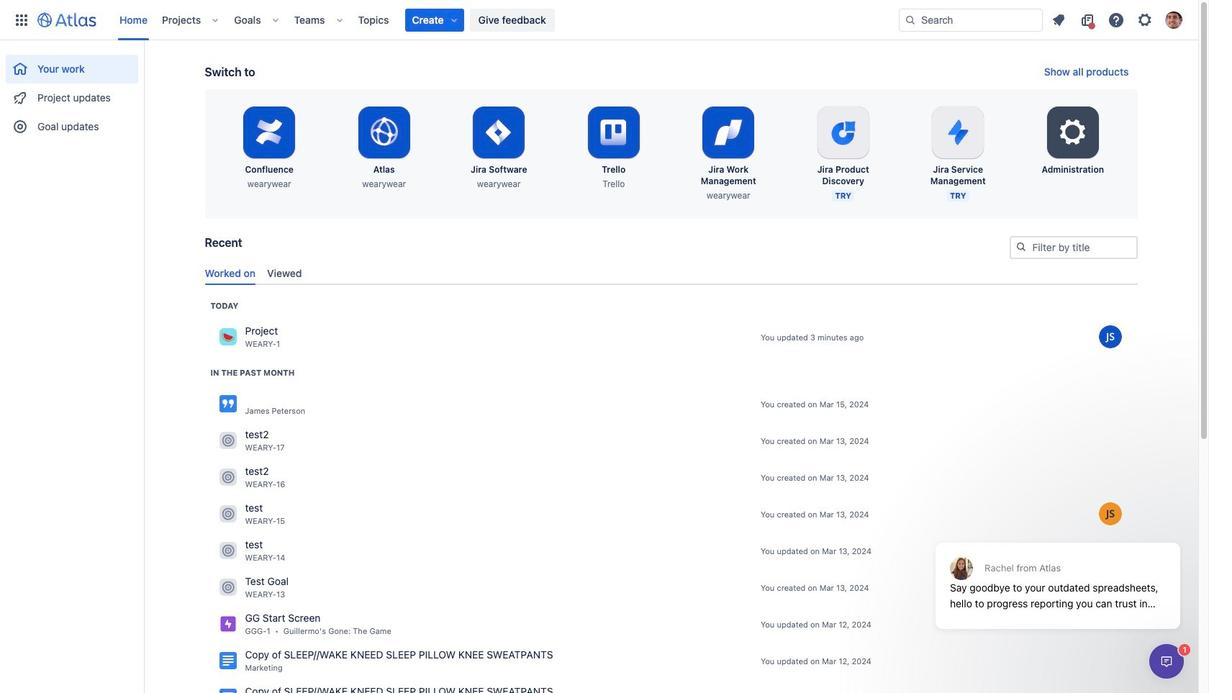 Task type: locate. For each thing, give the bounding box(es) containing it.
0 vertical spatial dialog
[[929, 508, 1188, 640]]

2 townsquare image from the top
[[219, 432, 237, 450]]

4 townsquare image from the top
[[219, 579, 237, 597]]

None search field
[[899, 8, 1043, 31]]

tab list
[[199, 261, 1144, 285]]

1 vertical spatial townsquare image
[[219, 506, 237, 523]]

0 vertical spatial confluence image
[[219, 396, 237, 413]]

banner
[[0, 0, 1199, 40]]

3 townsquare image from the top
[[219, 543, 237, 560]]

1 confluence image from the top
[[219, 396, 237, 413]]

0 vertical spatial heading
[[211, 300, 239, 312]]

townsquare image
[[219, 329, 237, 346], [219, 432, 237, 450], [219, 543, 237, 560], [219, 579, 237, 597]]

2 confluence image from the top
[[219, 689, 237, 693]]

0 vertical spatial townsquare image
[[219, 469, 237, 486]]

1 vertical spatial heading
[[211, 367, 295, 379]]

switch to... image
[[13, 11, 30, 28]]

top element
[[9, 0, 899, 40]]

group
[[6, 40, 138, 145]]

townsquare image
[[219, 469, 237, 486], [219, 506, 237, 523]]

heading
[[211, 300, 239, 312], [211, 367, 295, 379]]

Filter by title field
[[1011, 238, 1137, 258]]

2 townsquare image from the top
[[219, 506, 237, 523]]

Search field
[[899, 8, 1043, 31]]

dialog
[[929, 508, 1188, 640], [1150, 645, 1185, 679]]

confluence image
[[219, 396, 237, 413], [219, 689, 237, 693]]

1 vertical spatial confluence image
[[219, 689, 237, 693]]



Task type: vqa. For each thing, say whether or not it's contained in the screenshot.
townsquare image
yes



Task type: describe. For each thing, give the bounding box(es) containing it.
search image
[[905, 14, 917, 26]]

jira image
[[219, 616, 237, 633]]

2 heading from the top
[[211, 367, 295, 379]]

help image
[[1108, 11, 1126, 28]]

settings image
[[1056, 115, 1091, 150]]

1 heading from the top
[[211, 300, 239, 312]]

1 townsquare image from the top
[[219, 329, 237, 346]]

search image
[[1016, 241, 1027, 253]]

1 vertical spatial dialog
[[1150, 645, 1185, 679]]

1 townsquare image from the top
[[219, 469, 237, 486]]

confluence image
[[219, 653, 237, 670]]



